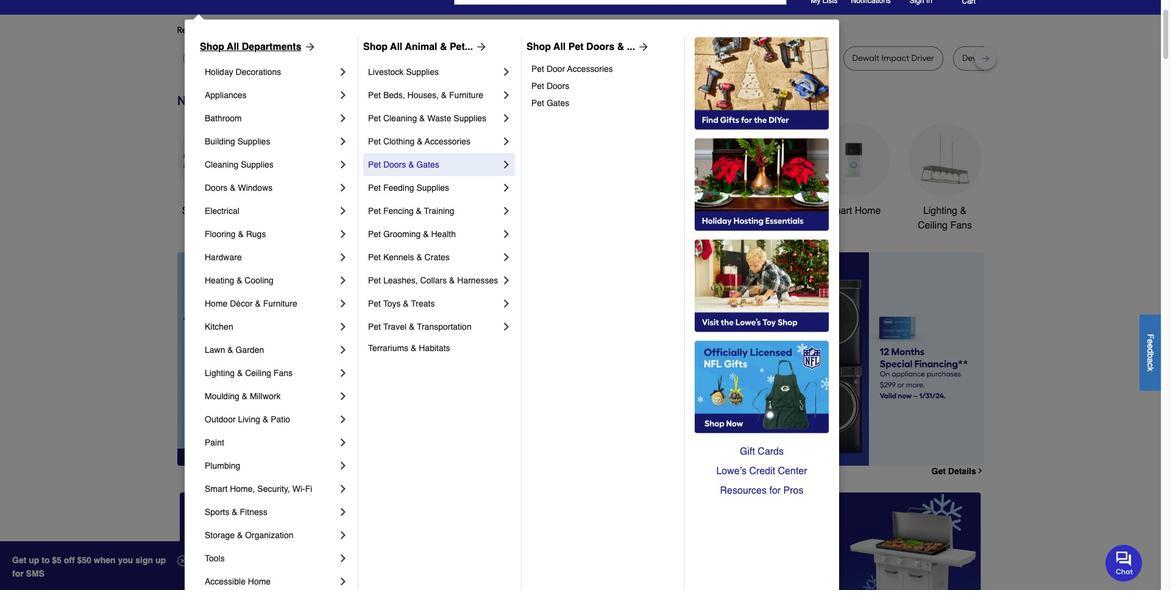 Task type: locate. For each thing, give the bounding box(es) containing it.
you up shop all animal & pet...
[[397, 25, 411, 35]]

1 horizontal spatial arrow right image
[[962, 359, 974, 371]]

for left 'pros'
[[770, 485, 781, 496]]

0 vertical spatial arrow right image
[[473, 41, 488, 53]]

tools down storage at bottom
[[205, 554, 225, 564]]

supplies inside "link"
[[241, 160, 274, 170]]

outdoor down moulding
[[205, 415, 236, 424]]

supplies up cleaning supplies
[[238, 137, 270, 146]]

chevron right image for cleaning supplies
[[337, 159, 349, 171]]

chevron right image for hardware
[[337, 251, 349, 263]]

officially licensed n f l gifts. shop now. image
[[695, 341, 829, 434]]

0 horizontal spatial you
[[288, 25, 302, 35]]

1 vertical spatial lighting
[[205, 368, 235, 378]]

chevron right image for pet travel & transportation
[[501, 321, 513, 333]]

doors down door
[[547, 81, 570, 91]]

driver for impact driver
[[802, 53, 825, 63]]

arrow right image inside shop all pet doors & ... link
[[636, 41, 650, 53]]

dewalt for dewalt bit set
[[404, 53, 432, 63]]

doors
[[587, 41, 615, 52], [547, 81, 570, 91], [384, 160, 406, 170], [205, 183, 228, 193]]

impact for impact driver
[[772, 53, 800, 63]]

livestock supplies
[[368, 67, 439, 77]]

chevron right image
[[337, 112, 349, 124], [337, 135, 349, 148], [337, 182, 349, 194], [337, 205, 349, 217], [501, 205, 513, 217], [337, 228, 349, 240], [501, 228, 513, 240], [337, 251, 349, 263], [337, 274, 349, 287], [501, 274, 513, 287], [337, 344, 349, 356], [337, 367, 349, 379], [337, 460, 349, 472], [337, 506, 349, 518], [337, 529, 349, 542]]

1 horizontal spatial home
[[248, 577, 271, 587]]

building
[[205, 137, 235, 146]]

smart home, security, wi-fi link
[[205, 478, 337, 501]]

shop all pet doors & ... link
[[527, 40, 650, 54]]

supplies right waste on the left of page
[[454, 113, 487, 123]]

plumbing link
[[205, 454, 337, 478]]

up right sign
[[155, 556, 166, 565]]

2 horizontal spatial impact
[[882, 53, 910, 63]]

arrow right image down more
[[302, 41, 316, 53]]

pet left feeding
[[368, 183, 381, 193]]

2 you from the left
[[397, 25, 411, 35]]

all left "animal"
[[390, 41, 403, 52]]

moulding & millwork link
[[205, 385, 337, 408]]

pet for pet doors
[[532, 81, 545, 91]]

arrow right image up pet door accessories link
[[636, 41, 650, 53]]

impact driver bit
[[486, 53, 551, 63]]

2 horizontal spatial shop
[[527, 41, 551, 52]]

recommended searches for you heading
[[177, 24, 985, 37]]

1 horizontal spatial up
[[155, 556, 166, 565]]

decorations
[[236, 67, 281, 77], [462, 220, 514, 231]]

tools down feeding
[[385, 206, 408, 216]]

4 dewalt from the left
[[404, 53, 432, 63]]

chevron right image for doors & windows
[[337, 182, 349, 194]]

pet left beds,
[[368, 90, 381, 100]]

furniture up kitchen link
[[263, 299, 297, 309]]

5 bit from the left
[[648, 53, 658, 63]]

1 drill from the left
[[350, 53, 364, 63]]

chevron right image for pet toys & treats
[[501, 298, 513, 310]]

all inside shop all departments link
[[227, 41, 239, 52]]

sms
[[26, 569, 44, 579]]

pet down livestock
[[368, 113, 381, 123]]

0 horizontal spatial smart
[[205, 484, 228, 494]]

accessories down drill bit set
[[568, 64, 613, 74]]

chevron right image
[[337, 66, 349, 78], [501, 66, 513, 78], [337, 89, 349, 101], [501, 89, 513, 101], [501, 112, 513, 124], [501, 135, 513, 148], [337, 159, 349, 171], [501, 159, 513, 171], [501, 182, 513, 194], [501, 251, 513, 263], [337, 298, 349, 310], [501, 298, 513, 310], [337, 321, 349, 333], [501, 321, 513, 333], [337, 390, 349, 403], [337, 414, 349, 426], [337, 437, 349, 449], [977, 467, 985, 475], [337, 483, 349, 495], [337, 553, 349, 565], [337, 576, 349, 588]]

1 horizontal spatial decorations
[[462, 220, 514, 231]]

5 dewalt from the left
[[700, 53, 728, 63]]

1 set from the left
[[446, 53, 458, 63]]

smart
[[827, 206, 853, 216], [205, 484, 228, 494]]

up to 35 percent off select small appliances. image
[[454, 493, 708, 590]]

chevron right image for sports & fitness
[[337, 506, 349, 518]]

credit
[[750, 466, 776, 477]]

recommended
[[177, 25, 236, 35]]

supplies down pet doors & gates link
[[417, 183, 450, 193]]

chat invite button image
[[1106, 544, 1144, 582]]

cleaning up clothing
[[384, 113, 417, 123]]

2 horizontal spatial driver
[[912, 53, 935, 63]]

doors up feeding
[[384, 160, 406, 170]]

shop
[[182, 206, 205, 216]]

dewalt impact driver
[[853, 53, 935, 63]]

outdoor inside the outdoor tools & equipment
[[636, 206, 672, 216]]

0 vertical spatial bathroom
[[205, 113, 242, 123]]

0 horizontal spatial up
[[29, 556, 39, 565]]

1 horizontal spatial tools
[[385, 206, 408, 216]]

storage
[[205, 531, 235, 540]]

bit set
[[648, 53, 672, 63]]

all inside shop all pet doors & ... link
[[554, 41, 566, 52]]

1 horizontal spatial accessories
[[568, 64, 613, 74]]

1 horizontal spatial outdoor
[[636, 206, 672, 216]]

lighting & ceiling fans
[[919, 206, 973, 231], [205, 368, 293, 378]]

pet for pet feeding supplies
[[368, 183, 381, 193]]

holiday decorations
[[205, 67, 281, 77]]

0 horizontal spatial outdoor
[[205, 415, 236, 424]]

0 vertical spatial accessories
[[568, 64, 613, 74]]

1 horizontal spatial shop
[[363, 41, 388, 52]]

pet feeding supplies
[[368, 183, 450, 193]]

home for smart home
[[855, 206, 882, 216]]

dewalt for dewalt
[[192, 53, 220, 63]]

supplies for building supplies
[[238, 137, 270, 146]]

shop up impact driver bit
[[527, 41, 551, 52]]

outdoor living & patio
[[205, 415, 290, 424]]

e
[[1147, 339, 1156, 344], [1147, 344, 1156, 349]]

0 horizontal spatial lighting & ceiling fans
[[205, 368, 293, 378]]

supplies inside 'link'
[[406, 67, 439, 77]]

0 vertical spatial home
[[855, 206, 882, 216]]

pet for pet gates
[[532, 98, 545, 108]]

fi
[[305, 484, 312, 494]]

pet down pet doors at the top left of page
[[532, 98, 545, 108]]

1 shop from the left
[[200, 41, 224, 52]]

for right suggestions
[[384, 25, 395, 35]]

chevron right image for electrical
[[337, 205, 349, 217]]

1 vertical spatial smart
[[205, 484, 228, 494]]

2 arrow right image from the left
[[636, 41, 650, 53]]

set
[[446, 53, 458, 63], [607, 53, 620, 63], [660, 53, 672, 63], [1021, 53, 1033, 63]]

paint
[[205, 438, 224, 448]]

1 horizontal spatial driver
[[802, 53, 825, 63]]

0 vertical spatial lighting & ceiling fans
[[919, 206, 973, 231]]

0 vertical spatial decorations
[[236, 67, 281, 77]]

0 vertical spatial fans
[[951, 220, 973, 231]]

accessible home link
[[205, 570, 337, 590]]

pet left door
[[532, 64, 545, 74]]

you left more
[[288, 25, 302, 35]]

0 vertical spatial cleaning
[[384, 113, 417, 123]]

0 horizontal spatial lighting
[[205, 368, 235, 378]]

1 horizontal spatial tools link
[[360, 123, 433, 218]]

2 dewalt from the left
[[248, 53, 275, 63]]

1 arrow right image from the left
[[302, 41, 316, 53]]

chevron right image inside get details link
[[977, 467, 985, 475]]

shop down more suggestions for you link at top
[[363, 41, 388, 52]]

2 horizontal spatial tools
[[674, 206, 697, 216]]

pet up pet gates
[[532, 81, 545, 91]]

more
[[312, 25, 332, 35]]

pet gates link
[[532, 95, 676, 112]]

for up departments
[[275, 25, 286, 35]]

arrow right image
[[302, 41, 316, 53], [636, 41, 650, 53]]

get left the details
[[932, 466, 946, 476]]

1 vertical spatial ceiling
[[245, 368, 271, 378]]

1 horizontal spatial fans
[[951, 220, 973, 231]]

1 horizontal spatial furniture
[[450, 90, 484, 100]]

windows
[[238, 183, 273, 193]]

pet...
[[450, 41, 473, 52]]

0 horizontal spatial home
[[205, 299, 228, 309]]

pet left kennels
[[368, 252, 381, 262]]

&
[[440, 41, 447, 52], [618, 41, 625, 52], [441, 90, 447, 100], [420, 113, 425, 123], [417, 137, 423, 146], [409, 160, 414, 170], [230, 183, 236, 193], [700, 206, 706, 216], [961, 206, 967, 216], [416, 206, 422, 216], [238, 229, 244, 239], [423, 229, 429, 239], [417, 252, 422, 262], [237, 276, 242, 285], [450, 276, 455, 285], [255, 299, 261, 309], [403, 299, 409, 309], [409, 322, 415, 332], [411, 343, 417, 353], [228, 345, 233, 355], [237, 368, 243, 378], [242, 392, 248, 401], [263, 415, 269, 424], [232, 507, 238, 517], [237, 531, 243, 540]]

4 drill from the left
[[992, 53, 1007, 63]]

all for pet
[[554, 41, 566, 52]]

all for animal
[[390, 41, 403, 52]]

2 e from the top
[[1147, 344, 1156, 349]]

decorations down the christmas
[[462, 220, 514, 231]]

patio
[[271, 415, 290, 424]]

0 horizontal spatial shop
[[200, 41, 224, 52]]

chevron right image for pet cleaning & waste supplies
[[501, 112, 513, 124]]

3 shop from the left
[[527, 41, 551, 52]]

dewalt for dewalt drill bit
[[321, 53, 348, 63]]

all up door
[[554, 41, 566, 52]]

0 horizontal spatial impact
[[486, 53, 514, 63]]

0 horizontal spatial cleaning
[[205, 160, 239, 170]]

0 vertical spatial smart
[[827, 206, 853, 216]]

chevron right image for lighting & ceiling fans
[[337, 367, 349, 379]]

pet left toys
[[368, 299, 381, 309]]

for inside resources for pros link
[[770, 485, 781, 496]]

2 horizontal spatial home
[[855, 206, 882, 216]]

shop down recommended
[[200, 41, 224, 52]]

get for get up to $5 off $50 when you sign up for sms
[[12, 556, 26, 565]]

0 horizontal spatial arrow right image
[[302, 41, 316, 53]]

harnesses
[[458, 276, 498, 285]]

ceiling
[[919, 220, 948, 231], [245, 368, 271, 378]]

pet for pet door accessories
[[532, 64, 545, 74]]

sign
[[136, 556, 153, 565]]

1 e from the top
[[1147, 339, 1156, 344]]

None search field
[[454, 0, 787, 16]]

grooming
[[384, 229, 421, 239]]

gates down pet clothing & accessories link
[[417, 160, 440, 170]]

all inside shop all animal & pet... link
[[390, 41, 403, 52]]

2 vertical spatial home
[[248, 577, 271, 587]]

pet left travel
[[368, 322, 381, 332]]

pet beds, houses, & furniture link
[[368, 84, 501, 107]]

0 vertical spatial tools link
[[360, 123, 433, 218]]

0 vertical spatial get
[[932, 466, 946, 476]]

get details
[[932, 466, 977, 476]]

1 impact from the left
[[486, 53, 514, 63]]

arrow right image inside shop all departments link
[[302, 41, 316, 53]]

christmas decorations
[[462, 206, 514, 231]]

new deals every day during 25 days of deals image
[[177, 90, 985, 111]]

1 vertical spatial outdoor
[[205, 415, 236, 424]]

1 vertical spatial decorations
[[462, 220, 514, 231]]

get up to $5 off $50 when you sign up for sms
[[12, 556, 166, 579]]

e up "b"
[[1147, 344, 1156, 349]]

impact
[[486, 53, 514, 63], [772, 53, 800, 63], [882, 53, 910, 63]]

security,
[[258, 484, 290, 494]]

supplies down dewalt bit set
[[406, 67, 439, 77]]

2 driver from the left
[[802, 53, 825, 63]]

plumbing
[[205, 461, 241, 471]]

pet left leashes,
[[368, 276, 381, 285]]

pet travel & transportation link
[[368, 315, 501, 338]]

pet for pet toys & treats
[[368, 299, 381, 309]]

shop all pet doors & ...
[[527, 41, 636, 52]]

0 vertical spatial lighting & ceiling fans link
[[909, 123, 982, 233]]

1 driver from the left
[[516, 53, 539, 63]]

shop for shop all pet doors & ...
[[527, 41, 551, 52]]

habitats
[[419, 343, 450, 353]]

1 horizontal spatial bathroom
[[742, 206, 784, 216]]

pet doors
[[532, 81, 570, 91]]

1 horizontal spatial lighting
[[924, 206, 958, 216]]

1 vertical spatial furniture
[[263, 299, 297, 309]]

0 horizontal spatial decorations
[[236, 67, 281, 77]]

storage & organization link
[[205, 524, 337, 547]]

for left the "sms"
[[12, 569, 24, 579]]

0 vertical spatial gates
[[547, 98, 570, 108]]

1 horizontal spatial cleaning
[[384, 113, 417, 123]]

arrow right image
[[473, 41, 488, 53], [962, 359, 974, 371]]

pet left clothing
[[368, 137, 381, 146]]

building supplies
[[205, 137, 270, 146]]

all down recommended searches for you
[[227, 41, 239, 52]]

doors inside the "pet doors" link
[[547, 81, 570, 91]]

decorations down dewalt tool
[[236, 67, 281, 77]]

1 horizontal spatial arrow right image
[[636, 41, 650, 53]]

furniture up waste on the left of page
[[450, 90, 484, 100]]

supplies up windows
[[241, 160, 274, 170]]

1 horizontal spatial gates
[[547, 98, 570, 108]]

f e e d b a c k
[[1147, 334, 1156, 371]]

2 up from the left
[[155, 556, 166, 565]]

up left "to"
[[29, 556, 39, 565]]

chevron right image for kitchen
[[337, 321, 349, 333]]

drill for dewalt drill
[[730, 53, 744, 63]]

cleaning
[[384, 113, 417, 123], [205, 160, 239, 170]]

1 vertical spatial tools link
[[205, 547, 337, 570]]

1 horizontal spatial you
[[397, 25, 411, 35]]

1 horizontal spatial impact
[[772, 53, 800, 63]]

f e e d b a c k button
[[1140, 314, 1162, 391]]

accessories down waste on the left of page
[[425, 137, 471, 146]]

2 bit from the left
[[434, 53, 443, 63]]

smart for smart home, security, wi-fi
[[205, 484, 228, 494]]

2 impact from the left
[[772, 53, 800, 63]]

1 you from the left
[[288, 25, 302, 35]]

$50
[[77, 556, 91, 565]]

1 dewalt from the left
[[192, 53, 220, 63]]

1 vertical spatial gates
[[417, 160, 440, 170]]

scroll to item #2 image
[[659, 444, 688, 449]]

fans
[[951, 220, 973, 231], [274, 368, 293, 378]]

for inside get up to $5 off $50 when you sign up for sms
[[12, 569, 24, 579]]

chevron right image for moulding & millwork
[[337, 390, 349, 403]]

0 horizontal spatial bathroom
[[205, 113, 242, 123]]

get for get details
[[932, 466, 946, 476]]

1 horizontal spatial lighting & ceiling fans
[[919, 206, 973, 231]]

pet for pet travel & transportation
[[368, 322, 381, 332]]

chevron right image for appliances
[[337, 89, 349, 101]]

home décor & furniture link
[[205, 292, 337, 315]]

drill for dewalt drill bit set
[[992, 53, 1007, 63]]

doors up the shop all deals
[[205, 183, 228, 193]]

0 vertical spatial outdoor
[[636, 206, 672, 216]]

pet cleaning & waste supplies link
[[368, 107, 501, 130]]

pet up pet feeding supplies
[[368, 160, 381, 170]]

chevron right image for holiday decorations
[[337, 66, 349, 78]]

dewalt
[[192, 53, 220, 63], [248, 53, 275, 63], [321, 53, 348, 63], [404, 53, 432, 63], [700, 53, 728, 63], [853, 53, 880, 63], [963, 53, 990, 63]]

animal
[[405, 41, 438, 52]]

cleaning supplies
[[205, 160, 274, 170]]

all right shop
[[207, 206, 218, 216]]

all inside "shop all deals" link
[[207, 206, 218, 216]]

chevron right image for storage & organization
[[337, 529, 349, 542]]

rugs
[[246, 229, 266, 239]]

pet door accessories
[[532, 64, 613, 74]]

shop these last-minute gifts. $99 or less. quantities are limited and won't last. image
[[177, 252, 374, 466]]

1 vertical spatial cleaning
[[205, 160, 239, 170]]

get
[[932, 466, 946, 476], [12, 556, 26, 565]]

3 drill from the left
[[730, 53, 744, 63]]

doors up drill bit set
[[587, 41, 615, 52]]

outdoor for outdoor tools & equipment
[[636, 206, 672, 216]]

recommended searches for you
[[177, 25, 302, 35]]

clothing
[[384, 137, 415, 146]]

shop
[[200, 41, 224, 52], [363, 41, 388, 52], [527, 41, 551, 52]]

e up d
[[1147, 339, 1156, 344]]

smart for smart home
[[827, 206, 853, 216]]

1 horizontal spatial ceiling
[[919, 220, 948, 231]]

shop all deals
[[182, 206, 246, 216]]

impact for impact driver bit
[[486, 53, 514, 63]]

all for departments
[[227, 41, 239, 52]]

1 vertical spatial fans
[[274, 368, 293, 378]]

doors inside shop all pet doors & ... link
[[587, 41, 615, 52]]

outdoor up equipment
[[636, 206, 672, 216]]

0 horizontal spatial tools link
[[205, 547, 337, 570]]

3 dewalt from the left
[[321, 53, 348, 63]]

tools up equipment
[[674, 206, 697, 216]]

pet left grooming in the left of the page
[[368, 229, 381, 239]]

pet left fencing
[[368, 206, 381, 216]]

storage & organization
[[205, 531, 294, 540]]

1 vertical spatial lighting & ceiling fans link
[[205, 362, 337, 385]]

1 horizontal spatial smart
[[827, 206, 853, 216]]

cleaning down building
[[205, 160, 239, 170]]

gates down pet doors at the top left of page
[[547, 98, 570, 108]]

chevron right image for pet grooming & health
[[501, 228, 513, 240]]

1 vertical spatial get
[[12, 556, 26, 565]]

pet for pet grooming & health
[[368, 229, 381, 239]]

0 horizontal spatial driver
[[516, 53, 539, 63]]

pet down recommended searches for you "heading" on the top of the page
[[569, 41, 584, 52]]

sports & fitness link
[[205, 501, 337, 524]]

0 horizontal spatial arrow right image
[[473, 41, 488, 53]]

heating & cooling link
[[205, 269, 337, 292]]

7 dewalt from the left
[[963, 53, 990, 63]]

chevron right image for paint
[[337, 437, 349, 449]]

doors inside "doors & windows" link
[[205, 183, 228, 193]]

get up the "sms"
[[12, 556, 26, 565]]

cards
[[758, 446, 784, 457]]

get inside get up to $5 off $50 when you sign up for sms
[[12, 556, 26, 565]]

resources for pros
[[721, 485, 804, 496]]

2 shop from the left
[[363, 41, 388, 52]]

supplies for cleaning supplies
[[241, 160, 274, 170]]

1 vertical spatial bathroom
[[742, 206, 784, 216]]

pet for pet beds, houses, & furniture
[[368, 90, 381, 100]]

0 horizontal spatial get
[[12, 556, 26, 565]]

shop for shop all animal & pet...
[[363, 41, 388, 52]]

6 dewalt from the left
[[853, 53, 880, 63]]

1 vertical spatial accessories
[[425, 137, 471, 146]]

details
[[949, 466, 977, 476]]

1 horizontal spatial get
[[932, 466, 946, 476]]



Task type: describe. For each thing, give the bounding box(es) containing it.
houses,
[[408, 90, 439, 100]]

1 vertical spatial home
[[205, 299, 228, 309]]

decorations for holiday
[[236, 67, 281, 77]]

travel
[[383, 322, 407, 332]]

pet leashes, collars & harnesses link
[[368, 269, 501, 292]]

pet door accessories link
[[532, 60, 676, 77]]

appliances
[[205, 90, 247, 100]]

3 set from the left
[[660, 53, 672, 63]]

dewalt for dewalt impact driver
[[853, 53, 880, 63]]

chevron right image for pet fencing & training
[[501, 205, 513, 217]]

drill bit set
[[579, 53, 620, 63]]

gift
[[740, 446, 756, 457]]

2 drill from the left
[[579, 53, 593, 63]]

outdoor for outdoor living & patio
[[205, 415, 236, 424]]

1 up from the left
[[29, 556, 39, 565]]

0 horizontal spatial bathroom link
[[205, 107, 337, 130]]

home for accessible home
[[248, 577, 271, 587]]

pet for pet doors & gates
[[368, 160, 381, 170]]

deals
[[221, 206, 246, 216]]

christmas
[[466, 206, 510, 216]]

holiday hosting essentials. image
[[695, 138, 829, 231]]

hardware
[[205, 252, 242, 262]]

impact driver
[[772, 53, 825, 63]]

chevron right image for outdoor living & patio
[[337, 414, 349, 426]]

sports & fitness
[[205, 507, 268, 517]]

smart home, security, wi-fi
[[205, 484, 312, 494]]

find gifts for the diyer. image
[[695, 37, 829, 130]]

chevron right image for pet beds, houses, & furniture
[[501, 89, 513, 101]]

scroll to item #4 image
[[717, 444, 747, 449]]

decorations for christmas
[[462, 220, 514, 231]]

& inside the outdoor tools & equipment
[[700, 206, 706, 216]]

door
[[547, 64, 566, 74]]

pet for pet clothing & accessories
[[368, 137, 381, 146]]

shop all departments link
[[200, 40, 316, 54]]

hardware link
[[205, 246, 337, 269]]

up to 30 percent off select grills and accessories. image
[[728, 493, 982, 590]]

beds,
[[384, 90, 405, 100]]

doors & windows
[[205, 183, 273, 193]]

moulding
[[205, 392, 240, 401]]

shop for shop all departments
[[200, 41, 224, 52]]

chevron right image for pet leashes, collars & harnesses
[[501, 274, 513, 287]]

shop all animal & pet... link
[[363, 40, 488, 54]]

0 vertical spatial furniture
[[450, 90, 484, 100]]

lowe's credit center link
[[695, 462, 829, 481]]

cleaning supplies link
[[205, 153, 337, 176]]

arrow right image for shop all departments
[[302, 41, 316, 53]]

heating
[[205, 276, 234, 285]]

doors inside pet doors & gates link
[[384, 160, 406, 170]]

1 vertical spatial lighting & ceiling fans
[[205, 368, 293, 378]]

cleaning inside "link"
[[205, 160, 239, 170]]

pet for pet cleaning & waste supplies
[[368, 113, 381, 123]]

arrow right image inside shop all animal & pet... link
[[473, 41, 488, 53]]

christmas decorations link
[[452, 123, 525, 233]]

livestock
[[368, 67, 404, 77]]

pet travel & transportation
[[368, 322, 472, 332]]

pet toys & treats link
[[368, 292, 501, 315]]

chevron right image for accessible home
[[337, 576, 349, 588]]

shop all animal & pet...
[[363, 41, 473, 52]]

1 horizontal spatial bathroom link
[[726, 123, 799, 218]]

get up to 2 free select tools or batteries when you buy 1 with select purchases. image
[[180, 493, 434, 590]]

accessible
[[205, 577, 246, 587]]

to
[[42, 556, 50, 565]]

gift cards
[[740, 446, 784, 457]]

chevron right image for pet clothing & accessories
[[501, 135, 513, 148]]

4 set from the left
[[1021, 53, 1033, 63]]

terrariums
[[368, 343, 409, 353]]

flooring
[[205, 229, 236, 239]]

tool
[[277, 53, 293, 63]]

up to 30 percent off select major appliances. plus, save up to an extra $750 on major appliances. image
[[394, 252, 985, 466]]

pet for pet fencing & training
[[368, 206, 381, 216]]

pet toys & treats
[[368, 299, 435, 309]]

scroll to item #5 image
[[747, 444, 776, 449]]

0 horizontal spatial ceiling
[[245, 368, 271, 378]]

6 bit from the left
[[1009, 53, 1019, 63]]

chevron right image for smart home, security, wi-fi
[[337, 483, 349, 495]]

0 vertical spatial lighting
[[924, 206, 958, 216]]

fans inside lighting & ceiling fans
[[951, 220, 973, 231]]

terrariums & habitats link
[[368, 338, 513, 358]]

health
[[431, 229, 456, 239]]

shop all departments
[[200, 41, 302, 52]]

f
[[1147, 334, 1156, 339]]

outdoor tools & equipment
[[636, 206, 706, 231]]

moulding & millwork
[[205, 392, 281, 401]]

home décor & furniture
[[205, 299, 297, 309]]

tools inside the outdoor tools & equipment
[[674, 206, 697, 216]]

chevron right image for plumbing
[[337, 460, 349, 472]]

pet leashes, collars & harnesses
[[368, 276, 498, 285]]

chevron right image for pet doors & gates
[[501, 159, 513, 171]]

chevron right image for heating & cooling
[[337, 274, 349, 287]]

a
[[1147, 358, 1156, 363]]

chevron right image for flooring & rugs
[[337, 228, 349, 240]]

driver for impact driver bit
[[516, 53, 539, 63]]

pet for pet kennels & crates
[[368, 252, 381, 262]]

1 bit from the left
[[366, 53, 376, 63]]

3 bit from the left
[[541, 53, 551, 63]]

you
[[118, 556, 133, 565]]

pet cleaning & waste supplies
[[368, 113, 487, 123]]

chevron right image for livestock supplies
[[501, 66, 513, 78]]

drill for dewalt drill bit
[[350, 53, 364, 63]]

living
[[238, 415, 260, 424]]

dewalt for dewalt tool
[[248, 53, 275, 63]]

waste
[[428, 113, 452, 123]]

garden
[[236, 345, 264, 355]]

dewalt drill bit set
[[963, 53, 1033, 63]]

3 driver from the left
[[912, 53, 935, 63]]

millwork
[[250, 392, 281, 401]]

chevron right image for bathroom
[[337, 112, 349, 124]]

building supplies link
[[205, 130, 337, 153]]

0 horizontal spatial furniture
[[263, 299, 297, 309]]

for inside more suggestions for you link
[[384, 25, 395, 35]]

$5
[[52, 556, 62, 565]]

you for recommended searches for you
[[288, 25, 302, 35]]

all for deals
[[207, 206, 218, 216]]

collars
[[421, 276, 447, 285]]

chevron right image for pet kennels & crates
[[501, 251, 513, 263]]

pet for pet leashes, collars & harnesses
[[368, 276, 381, 285]]

chevron right image for building supplies
[[337, 135, 349, 148]]

fitness
[[240, 507, 268, 517]]

organization
[[245, 531, 294, 540]]

1 vertical spatial arrow right image
[[962, 359, 974, 371]]

kitchen link
[[205, 315, 337, 338]]

chevron right image for pet feeding supplies
[[501, 182, 513, 194]]

arrow right image for shop all pet doors & ...
[[636, 41, 650, 53]]

fencing
[[384, 206, 414, 216]]

suggestions
[[334, 25, 382, 35]]

visit the lowe's toy shop. image
[[695, 240, 829, 332]]

transportation
[[417, 322, 472, 332]]

chevron right image for tools
[[337, 553, 349, 565]]

chevron right image for home décor & furniture
[[337, 298, 349, 310]]

flooring & rugs link
[[205, 223, 337, 246]]

0 vertical spatial ceiling
[[919, 220, 948, 231]]

1 horizontal spatial lighting & ceiling fans link
[[909, 123, 982, 233]]

gift cards link
[[695, 442, 829, 462]]

flooring & rugs
[[205, 229, 266, 239]]

dewalt for dewalt drill bit set
[[963, 53, 990, 63]]

0 horizontal spatial gates
[[417, 160, 440, 170]]

0 horizontal spatial lighting & ceiling fans link
[[205, 362, 337, 385]]

dewalt for dewalt drill
[[700, 53, 728, 63]]

pet grooming & health
[[368, 229, 456, 239]]

2 set from the left
[[607, 53, 620, 63]]

chevron right image for lawn & garden
[[337, 344, 349, 356]]

pet beds, houses, & furniture
[[368, 90, 484, 100]]

more suggestions for you link
[[312, 24, 421, 37]]

smart home link
[[818, 123, 891, 218]]

0 horizontal spatial fans
[[274, 368, 293, 378]]

home,
[[230, 484, 255, 494]]

Search Query text field
[[455, 0, 732, 4]]

supplies for livestock supplies
[[406, 67, 439, 77]]

0 horizontal spatial accessories
[[425, 137, 471, 146]]

appliances link
[[205, 84, 337, 107]]

lowe's
[[717, 466, 747, 477]]

you for more suggestions for you
[[397, 25, 411, 35]]

3 impact from the left
[[882, 53, 910, 63]]

0 horizontal spatial tools
[[205, 554, 225, 564]]

pet doors & gates link
[[368, 153, 501, 176]]

cooling
[[245, 276, 274, 285]]

holiday
[[205, 67, 233, 77]]

4 bit from the left
[[595, 53, 605, 63]]

toys
[[383, 299, 401, 309]]



Task type: vqa. For each thing, say whether or not it's contained in the screenshot.
the leftmost Chicago-
no



